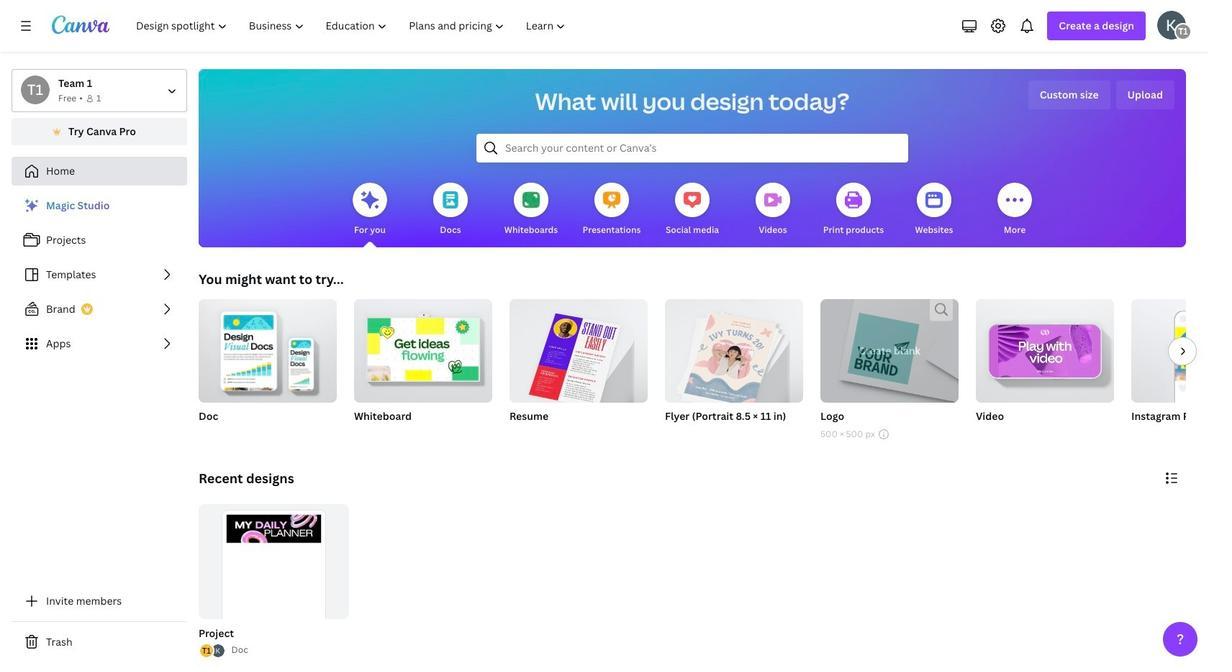Task type: vqa. For each thing, say whether or not it's contained in the screenshot.
search field
yes



Task type: describe. For each thing, give the bounding box(es) containing it.
Search search field
[[505, 135, 880, 162]]

1 vertical spatial list
[[199, 644, 226, 660]]

top level navigation element
[[127, 12, 579, 40]]

team 1 image for team 1 element in switch to another team "button"
[[21, 76, 50, 104]]

kendall parks image
[[1158, 11, 1187, 40]]



Task type: locate. For each thing, give the bounding box(es) containing it.
group
[[199, 294, 337, 442], [199, 294, 337, 403], [354, 294, 493, 442], [354, 294, 493, 403], [510, 294, 648, 442], [510, 294, 648, 409], [665, 294, 804, 442], [665, 294, 804, 408], [821, 300, 959, 442], [821, 300, 959, 403], [976, 300, 1115, 442], [976, 300, 1115, 403], [1132, 300, 1210, 442], [1132, 300, 1210, 403], [196, 505, 349, 660], [199, 505, 349, 658]]

0 horizontal spatial team 1 element
[[21, 76, 50, 104]]

0 horizontal spatial team 1 image
[[21, 76, 50, 104]]

1 vertical spatial team 1 image
[[21, 76, 50, 104]]

None search field
[[477, 134, 909, 163]]

1 horizontal spatial team 1 element
[[1175, 23, 1192, 40]]

0 horizontal spatial list
[[12, 192, 187, 359]]

Switch to another team button
[[12, 69, 187, 112]]

0 vertical spatial list
[[12, 192, 187, 359]]

0 vertical spatial team 1 image
[[1175, 23, 1192, 40]]

1 vertical spatial team 1 element
[[21, 76, 50, 104]]

team 1 element inside switch to another team "button"
[[21, 76, 50, 104]]

1 horizontal spatial list
[[199, 644, 226, 660]]

team 1 image for topmost team 1 element
[[1175, 23, 1192, 40]]

0 vertical spatial team 1 element
[[1175, 23, 1192, 40]]

team 1 element
[[1175, 23, 1192, 40], [21, 76, 50, 104]]

1 horizontal spatial team 1 image
[[1175, 23, 1192, 40]]

team 1 image inside switch to another team "button"
[[21, 76, 50, 104]]

list
[[12, 192, 187, 359], [199, 644, 226, 660]]

team 1 image
[[1175, 23, 1192, 40], [21, 76, 50, 104]]



